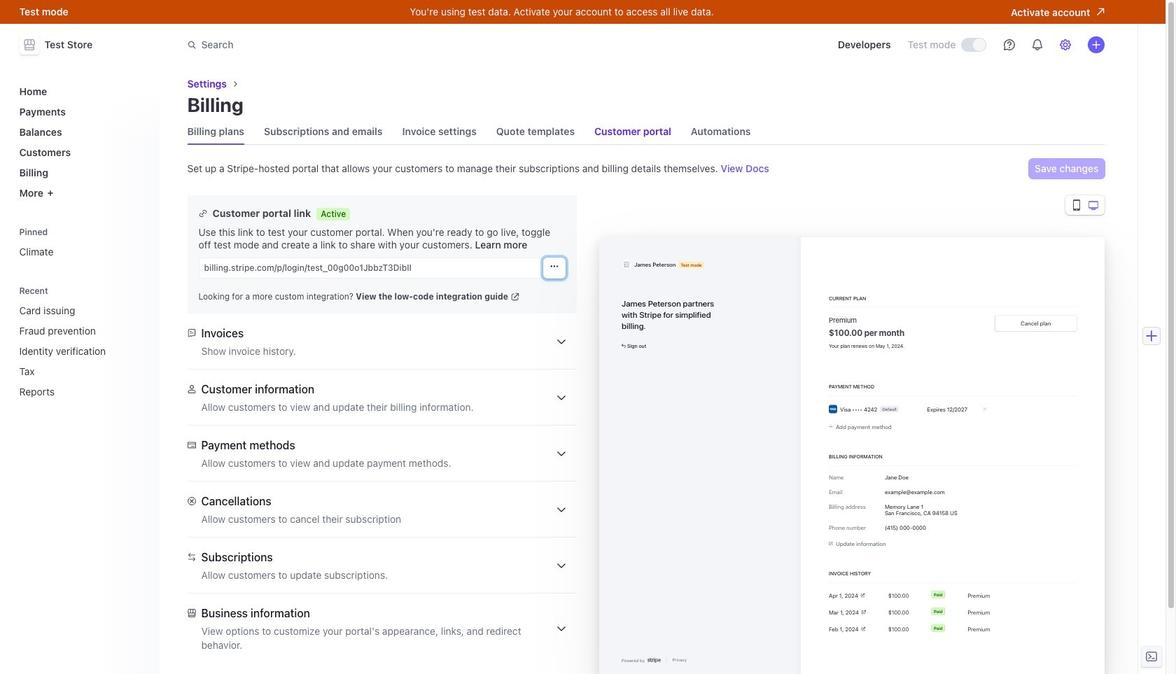 Task type: locate. For each thing, give the bounding box(es) containing it.
edit pins image
[[137, 228, 145, 236]]

core navigation links element
[[14, 80, 151, 205]]

Test mode checkbox
[[962, 39, 986, 51]]

recent element
[[14, 281, 151, 403], [14, 299, 151, 403]]

tab list
[[187, 119, 1105, 145]]

svg image
[[550, 262, 559, 271]]

help image
[[1004, 39, 1015, 50]]

clear history image
[[137, 287, 145, 295]]

None search field
[[179, 32, 574, 58]]

pinned element
[[14, 222, 151, 263]]



Task type: describe. For each thing, give the bounding box(es) containing it.
1 recent element from the top
[[14, 281, 151, 403]]

settings image
[[1060, 39, 1071, 50]]

Search text field
[[179, 32, 574, 58]]

stripe image
[[647, 658, 661, 663]]

notifications image
[[1032, 39, 1043, 50]]

2 recent element from the top
[[14, 299, 151, 403]]



Task type: vqa. For each thing, say whether or not it's contained in the screenshot.
the Jenny Rosen text box
no



